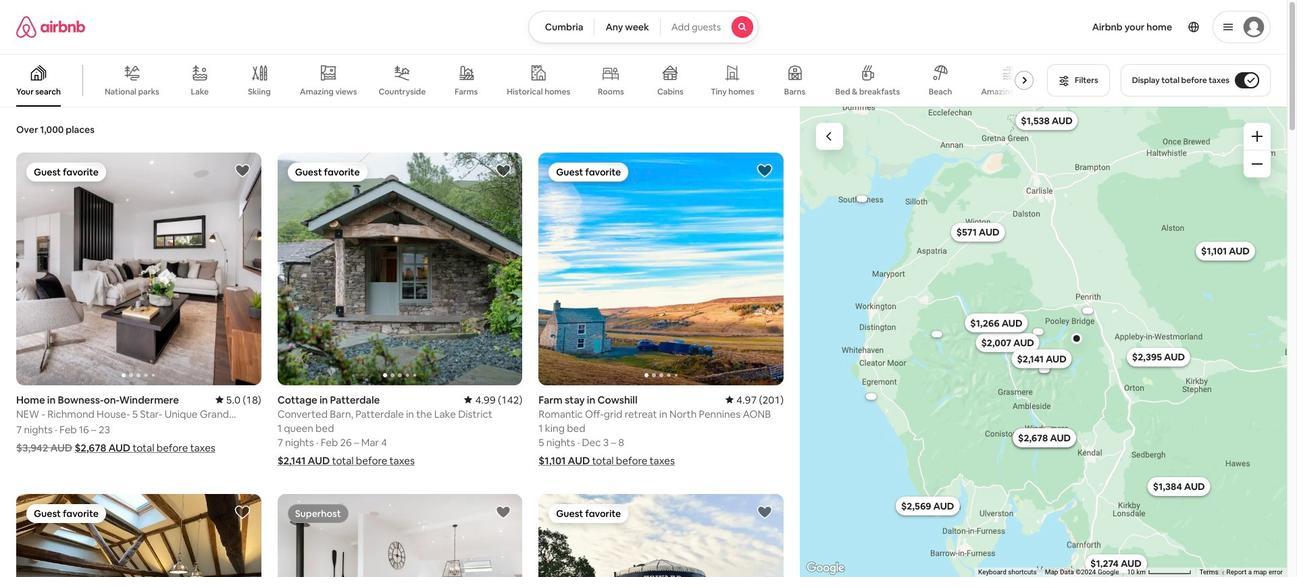 Task type: describe. For each thing, give the bounding box(es) containing it.
add to wishlist: home in bowness-on-windermere image
[[234, 163, 250, 179]]

add to wishlist: cottage in patterdale image
[[496, 163, 512, 179]]

4.97 out of 5 average rating,  201 reviews image
[[726, 394, 784, 406]]

add to wishlist: home in bowness-on-windermere image
[[496, 504, 512, 521]]

add to wishlist: farm stay in cowshill image
[[757, 163, 773, 179]]

4.99 out of 5 average rating,  142 reviews image
[[464, 394, 523, 406]]

profile element
[[775, 0, 1271, 54]]

add to wishlist: place to stay in lancashire image
[[234, 504, 250, 521]]

the location you searched image
[[1071, 333, 1082, 344]]



Task type: locate. For each thing, give the bounding box(es) containing it.
5.0 out of 5 average rating,  18 reviews image
[[215, 394, 261, 406]]

google image
[[803, 560, 848, 578]]

None search field
[[528, 11, 759, 43]]

zoom in image
[[1252, 131, 1263, 142]]

group
[[0, 54, 1039, 107], [16, 153, 261, 386], [277, 153, 523, 386], [539, 153, 784, 386], [16, 494, 261, 578], [277, 494, 523, 578], [539, 494, 784, 578]]

add to wishlist: home in longtown image
[[757, 504, 773, 521]]

zoom out image
[[1252, 159, 1263, 170]]

google map
showing 27 stays. region
[[800, 107, 1287, 578]]



Task type: vqa. For each thing, say whether or not it's contained in the screenshot.
the left Add to wishlist: Home in Bowness-on-Windermere icon
yes



